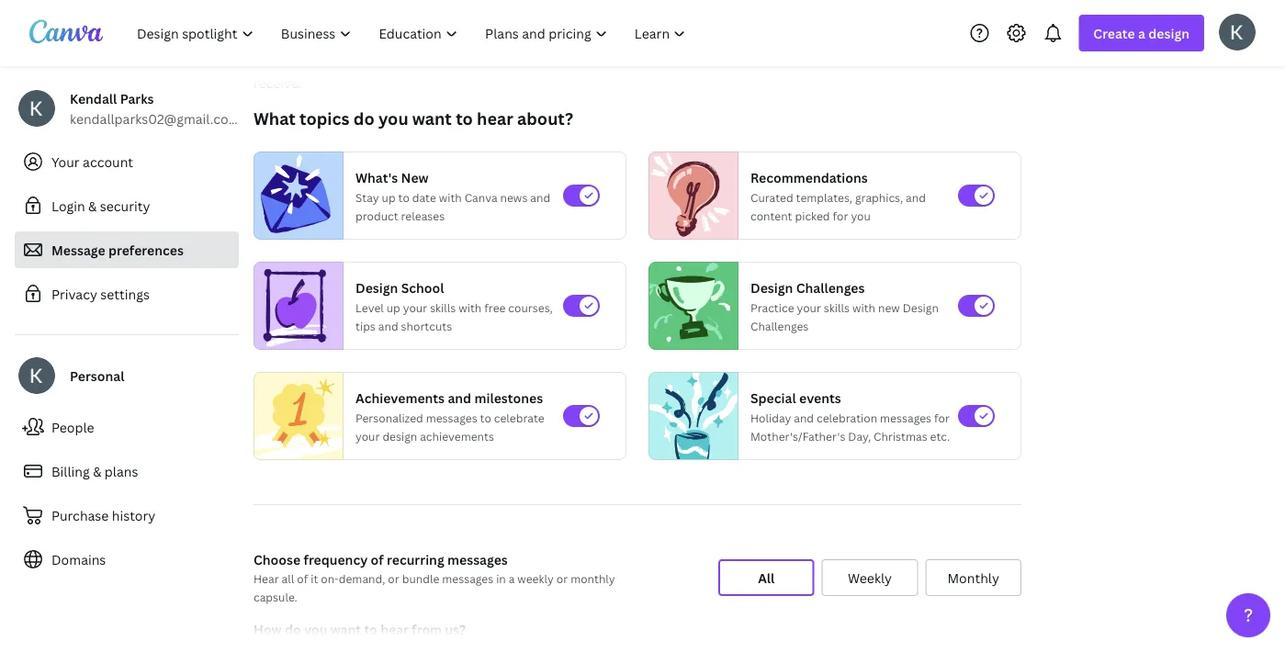 Task type: describe. For each thing, give the bounding box(es) containing it.
purchase
[[51, 507, 109, 524]]

domains link
[[15, 541, 239, 578]]

recommendations
[[751, 169, 868, 186]]

0 horizontal spatial want
[[331, 621, 361, 638]]

always
[[287, 54, 328, 71]]

canva
[[465, 190, 498, 205]]

your account
[[51, 153, 133, 170]]

kendall
[[70, 90, 117, 107]]

and inside recommendations curated templates, graphics, and content picked for you
[[906, 190, 926, 205]]

we'll
[[254, 54, 283, 71]]

weekly
[[518, 571, 554, 586]]

marketing
[[875, 54, 937, 71]]

design school level up your skills with free courses, tips and shortcuts
[[356, 279, 553, 334]]

date
[[412, 190, 436, 205]]

kendall parks kendallparks02@gmail.com
[[70, 90, 240, 127]]

billing
[[51, 463, 90, 480]]

your account link
[[15, 143, 239, 180]]

what
[[254, 107, 296, 130]]

events
[[800, 389, 842, 407]]

how
[[254, 621, 282, 638]]

a inside dropdown button
[[1139, 24, 1146, 42]]

in
[[496, 571, 506, 586]]

message
[[51, 241, 105, 259]]

recurring
[[387, 551, 445, 568]]

2 horizontal spatial design
[[903, 300, 939, 315]]

design for design school
[[356, 279, 398, 296]]

updated
[[390, 54, 443, 71]]

design inside achievements and milestones personalized messages to celebrate your design achievements
[[383, 429, 417, 444]]

billing & plans
[[51, 463, 138, 480]]

1 or from the left
[[388, 571, 400, 586]]

login & security link
[[15, 187, 239, 224]]

what's new stay up to date with canva news and product releases
[[356, 169, 551, 223]]

keep
[[331, 54, 361, 71]]

kendallparks02@gmail.com
[[70, 110, 240, 127]]

to inside achievements and milestones personalized messages to celebrate your design achievements
[[480, 410, 492, 425]]

have
[[716, 54, 746, 71]]

kendall parks image
[[1219, 14, 1256, 50]]

celebration
[[817, 410, 878, 425]]

achievements
[[356, 389, 445, 407]]

design inside dropdown button
[[1149, 24, 1190, 42]]

with inside what's new stay up to date with canva news and product releases
[[439, 190, 462, 205]]

capsule.
[[254, 590, 297, 605]]

templates,
[[796, 190, 853, 205]]

you'll
[[679, 54, 713, 71]]

0 horizontal spatial of
[[297, 571, 308, 586]]

demand,
[[339, 571, 385, 586]]

up for design
[[387, 300, 401, 315]]

achievements
[[420, 429, 494, 444]]

curated
[[751, 190, 794, 205]]

all
[[282, 571, 294, 586]]

0 horizontal spatial account
[[83, 153, 133, 170]]

skills inside design challenges practice your skills with new design challenges
[[824, 300, 850, 315]]

2 or from the left
[[557, 571, 568, 586]]

create a design
[[1094, 24, 1190, 42]]

your inside design school level up your skills with free courses, tips and shortcuts
[[403, 300, 428, 315]]

and inside special events holiday and celebration messages for mother's/father's day, christmas etc.
[[794, 410, 814, 425]]

new
[[878, 300, 900, 315]]

courses,
[[509, 300, 553, 315]]

about?
[[517, 107, 573, 130]]

information,
[[575, 54, 652, 71]]

design challenges practice your skills with new design challenges
[[751, 279, 939, 334]]

content inside 'we'll always keep you updated with critical account information, but you'll have full control over the marketing content you receive.'
[[940, 54, 989, 71]]

login & security
[[51, 197, 150, 215]]

for inside recommendations curated templates, graphics, and content picked for you
[[833, 208, 849, 223]]

a inside 'choose frequency of recurring messages hear all of it on-demand, or bundle messages in a weekly or monthly capsule.'
[[509, 571, 515, 586]]

your inside design challenges practice your skills with new design challenges
[[797, 300, 821, 315]]

bundle
[[402, 571, 440, 586]]

practice
[[751, 300, 794, 315]]

and inside design school level up your skills with free courses, tips and shortcuts
[[378, 318, 398, 334]]

what topics do you want to hear about?
[[254, 107, 573, 130]]

level
[[356, 300, 384, 315]]

personalized
[[356, 410, 423, 425]]

free
[[484, 300, 506, 315]]

privacy
[[51, 285, 97, 303]]

to down demand,
[[364, 621, 378, 638]]

security
[[100, 197, 150, 215]]

frequency
[[304, 551, 368, 568]]

for inside special events holiday and celebration messages for mother's/father's day, christmas etc.
[[935, 410, 950, 425]]

it
[[311, 571, 318, 586]]

0 vertical spatial challenges
[[796, 279, 865, 296]]

history
[[112, 507, 156, 524]]

up for what's
[[382, 190, 396, 205]]

control
[[772, 54, 818, 71]]

product
[[356, 208, 398, 223]]

topic image for design school
[[255, 262, 335, 350]]

you inside recommendations curated templates, graphics, and content picked for you
[[851, 208, 871, 223]]

design for design challenges
[[751, 279, 793, 296]]

create a design button
[[1079, 15, 1205, 51]]

celebrate
[[494, 410, 545, 425]]

domains
[[51, 551, 106, 568]]



Task type: locate. For each thing, give the bounding box(es) containing it.
0 horizontal spatial or
[[388, 571, 400, 586]]

design inside design school level up your skills with free courses, tips and shortcuts
[[356, 279, 398, 296]]

0 vertical spatial of
[[371, 551, 384, 568]]

day,
[[849, 429, 871, 444]]

account right critical in the left of the page
[[521, 54, 572, 71]]

and right tips
[[378, 318, 398, 334]]

topic image for recommendations
[[650, 152, 731, 240]]

do right the how
[[285, 621, 301, 638]]

we'll always keep you updated with critical account information, but you'll have full control over the marketing content you receive.
[[254, 54, 1015, 91]]

content inside recommendations curated templates, graphics, and content picked for you
[[751, 208, 793, 223]]

monthly
[[571, 571, 615, 586]]

from
[[412, 621, 442, 638]]

1 horizontal spatial design
[[751, 279, 793, 296]]

hear left 'about?'
[[477, 107, 514, 130]]

0 horizontal spatial content
[[751, 208, 793, 223]]

your
[[51, 153, 80, 170]]

picked
[[795, 208, 830, 223]]

plans
[[105, 463, 138, 480]]

1 horizontal spatial your
[[403, 300, 428, 315]]

tips
[[356, 318, 376, 334]]

privacy settings
[[51, 285, 150, 303]]

messages inside achievements and milestones personalized messages to celebrate your design achievements
[[426, 410, 478, 425]]

preferences
[[108, 241, 184, 259]]

graphics,
[[855, 190, 903, 205]]

design
[[1149, 24, 1190, 42], [383, 429, 417, 444]]

1 horizontal spatial a
[[1139, 24, 1146, 42]]

for up etc.
[[935, 410, 950, 425]]

achievements and milestones personalized messages to celebrate your design achievements
[[356, 389, 545, 444]]

0 vertical spatial hear
[[477, 107, 514, 130]]

people
[[51, 419, 94, 436]]

do right topics at the top
[[354, 107, 375, 130]]

challenges
[[796, 279, 865, 296], [751, 318, 809, 334]]

to
[[456, 107, 473, 130], [398, 190, 410, 205], [480, 410, 492, 425], [364, 621, 378, 638]]

topic image left 'personalized'
[[255, 368, 343, 464]]

Monthly button
[[926, 560, 1022, 596]]

want
[[412, 107, 452, 130], [331, 621, 361, 638]]

1 horizontal spatial account
[[521, 54, 572, 71]]

to up what's new stay up to date with canva news and product releases
[[456, 107, 473, 130]]

releases
[[401, 208, 445, 223]]

and
[[531, 190, 551, 205], [906, 190, 926, 205], [378, 318, 398, 334], [448, 389, 472, 407], [794, 410, 814, 425]]

holiday
[[751, 410, 792, 425]]

up inside what's new stay up to date with canva news and product releases
[[382, 190, 396, 205]]

account inside 'we'll always keep you updated with critical account information, but you'll have full control over the marketing content you receive.'
[[521, 54, 572, 71]]

messages up the in
[[448, 551, 508, 568]]

hear
[[254, 571, 279, 586]]

and up mother's/father's
[[794, 410, 814, 425]]

0 horizontal spatial your
[[356, 429, 380, 444]]

and right graphics,
[[906, 190, 926, 205]]

1 vertical spatial for
[[935, 410, 950, 425]]

1 horizontal spatial or
[[557, 571, 568, 586]]

1 horizontal spatial want
[[412, 107, 452, 130]]

messages inside special events holiday and celebration messages for mother's/father's day, christmas etc.
[[880, 410, 932, 425]]

0 vertical spatial &
[[88, 197, 97, 215]]

1 vertical spatial challenges
[[751, 318, 809, 334]]

your inside achievements and milestones personalized messages to celebrate your design achievements
[[356, 429, 380, 444]]

topic image left holiday
[[650, 368, 738, 464]]

design down 'personalized'
[[383, 429, 417, 444]]

to left date
[[398, 190, 410, 205]]

with left new
[[853, 300, 876, 315]]

1 horizontal spatial design
[[1149, 24, 1190, 42]]

and inside achievements and milestones personalized messages to celebrate your design achievements
[[448, 389, 472, 407]]

topic image for design challenges
[[650, 262, 731, 350]]

Weekly button
[[822, 560, 918, 596]]

design up practice
[[751, 279, 793, 296]]

2 skills from the left
[[824, 300, 850, 315]]

or left bundle
[[388, 571, 400, 586]]

1 vertical spatial hear
[[381, 621, 409, 638]]

receive.
[[254, 74, 302, 91]]

0 vertical spatial design
[[1149, 24, 1190, 42]]

of up demand,
[[371, 551, 384, 568]]

0 horizontal spatial design
[[383, 429, 417, 444]]

1 vertical spatial a
[[509, 571, 515, 586]]

a right the in
[[509, 571, 515, 586]]

special events holiday and celebration messages for mother's/father's day, christmas etc.
[[751, 389, 950, 444]]

your down 'personalized'
[[356, 429, 380, 444]]

1 vertical spatial up
[[387, 300, 401, 315]]

content down 'curated'
[[751, 208, 793, 223]]

0 vertical spatial do
[[354, 107, 375, 130]]

design up level
[[356, 279, 398, 296]]

or
[[388, 571, 400, 586], [557, 571, 568, 586]]

challenges down picked
[[796, 279, 865, 296]]

and inside what's new stay up to date with canva news and product releases
[[531, 190, 551, 205]]

parks
[[120, 90, 154, 107]]

0 vertical spatial account
[[521, 54, 572, 71]]

your right practice
[[797, 300, 821, 315]]

message preferences
[[51, 241, 184, 259]]

up right stay
[[382, 190, 396, 205]]

0 vertical spatial want
[[412, 107, 452, 130]]

account right your
[[83, 153, 133, 170]]

your down school
[[403, 300, 428, 315]]

topic image left practice
[[650, 262, 731, 350]]

1 horizontal spatial do
[[354, 107, 375, 130]]

news
[[500, 190, 528, 205]]

0 horizontal spatial do
[[285, 621, 301, 638]]

2 horizontal spatial your
[[797, 300, 821, 315]]

topic image left 'curated'
[[650, 152, 731, 240]]

skills left new
[[824, 300, 850, 315]]

hear left from
[[381, 621, 409, 638]]

topic image for what's new
[[255, 152, 335, 240]]

1 vertical spatial &
[[93, 463, 101, 480]]

1 vertical spatial of
[[297, 571, 308, 586]]

messages
[[426, 410, 478, 425], [880, 410, 932, 425], [448, 551, 508, 568], [442, 571, 494, 586]]

0 horizontal spatial skills
[[430, 300, 456, 315]]

how do you want to hear from us?
[[254, 621, 466, 638]]

of left it
[[297, 571, 308, 586]]

skills inside design school level up your skills with free courses, tips and shortcuts
[[430, 300, 456, 315]]

to down milestones
[[480, 410, 492, 425]]

up inside design school level up your skills with free courses, tips and shortcuts
[[387, 300, 401, 315]]

with inside design school level up your skills with free courses, tips and shortcuts
[[459, 300, 482, 315]]

purchase history link
[[15, 497, 239, 534]]

want down on-
[[331, 621, 361, 638]]

and right news
[[531, 190, 551, 205]]

of
[[371, 551, 384, 568], [297, 571, 308, 586]]

1 horizontal spatial for
[[935, 410, 950, 425]]

with inside design challenges practice your skills with new design challenges
[[853, 300, 876, 315]]

topic image for achievements and milestones
[[255, 368, 343, 464]]

milestones
[[475, 389, 543, 407]]

0 horizontal spatial hear
[[381, 621, 409, 638]]

personal
[[70, 367, 124, 385]]

over
[[821, 54, 849, 71]]

messages up achievements
[[426, 410, 478, 425]]

mother's/father's
[[751, 429, 846, 444]]

& for billing
[[93, 463, 101, 480]]

us?
[[445, 621, 466, 638]]

christmas
[[874, 429, 928, 444]]

1 horizontal spatial hear
[[477, 107, 514, 130]]

a right create at the right
[[1139, 24, 1146, 42]]

purchase history
[[51, 507, 156, 524]]

up right level
[[387, 300, 401, 315]]

topic image left stay
[[255, 152, 335, 240]]

challenges down practice
[[751, 318, 809, 334]]

topic image for special events
[[650, 368, 738, 464]]

0 horizontal spatial for
[[833, 208, 849, 223]]

special
[[751, 389, 796, 407]]

choose
[[254, 551, 301, 568]]

design right new
[[903, 300, 939, 315]]

you
[[364, 54, 387, 71], [992, 54, 1015, 71], [379, 107, 409, 130], [851, 208, 871, 223], [304, 621, 327, 638]]

1 vertical spatial do
[[285, 621, 301, 638]]

topics
[[300, 107, 350, 130]]

and up achievements
[[448, 389, 472, 407]]

0 vertical spatial a
[[1139, 24, 1146, 42]]

weekly
[[848, 569, 892, 587]]

or right weekly
[[557, 571, 568, 586]]

1 horizontal spatial content
[[940, 54, 989, 71]]

to inside what's new stay up to date with canva news and product releases
[[398, 190, 410, 205]]

1 skills from the left
[[430, 300, 456, 315]]

create
[[1094, 24, 1136, 42]]

with right date
[[439, 190, 462, 205]]

top level navigation element
[[125, 15, 702, 51]]

1 vertical spatial design
[[383, 429, 417, 444]]

shortcuts
[[401, 318, 452, 334]]

on-
[[321, 571, 339, 586]]

1 vertical spatial want
[[331, 621, 361, 638]]

content right marketing
[[940, 54, 989, 71]]

choose frequency of recurring messages hear all of it on-demand, or bundle messages in a weekly or monthly capsule.
[[254, 551, 615, 605]]

recommendations curated templates, graphics, and content picked for you
[[751, 169, 926, 223]]

with left the free on the top left of the page
[[459, 300, 482, 315]]

1 vertical spatial content
[[751, 208, 793, 223]]

the
[[852, 54, 872, 71]]

etc.
[[931, 429, 950, 444]]

messages up christmas
[[880, 410, 932, 425]]

1 horizontal spatial skills
[[824, 300, 850, 315]]

0 vertical spatial up
[[382, 190, 396, 205]]

people link
[[15, 409, 239, 446]]

school
[[401, 279, 444, 296]]

stay
[[356, 190, 379, 205]]

0 vertical spatial content
[[940, 54, 989, 71]]

topic image left tips
[[255, 262, 335, 350]]

& for login
[[88, 197, 97, 215]]

want down updated
[[412, 107, 452, 130]]

All button
[[719, 560, 815, 596]]

settings
[[100, 285, 150, 303]]

messages left the in
[[442, 571, 494, 586]]

0 horizontal spatial design
[[356, 279, 398, 296]]

what's
[[356, 169, 398, 186]]

0 vertical spatial for
[[833, 208, 849, 223]]

critical
[[476, 54, 518, 71]]

new
[[401, 169, 429, 186]]

& right login
[[88, 197, 97, 215]]

billing & plans link
[[15, 453, 239, 490]]

1 vertical spatial account
[[83, 153, 133, 170]]

1 horizontal spatial of
[[371, 551, 384, 568]]

skills up shortcuts
[[430, 300, 456, 315]]

& left plans
[[93, 463, 101, 480]]

skills
[[430, 300, 456, 315], [824, 300, 850, 315]]

but
[[655, 54, 676, 71]]

with inside 'we'll always keep you updated with critical account information, but you'll have full control over the marketing content you receive.'
[[446, 54, 472, 71]]

design right create at the right
[[1149, 24, 1190, 42]]

topic image
[[255, 152, 335, 240], [650, 152, 731, 240], [255, 262, 335, 350], [650, 262, 731, 350], [255, 368, 343, 464], [650, 368, 738, 464]]

a
[[1139, 24, 1146, 42], [509, 571, 515, 586]]

for down "templates," at top
[[833, 208, 849, 223]]

0 horizontal spatial a
[[509, 571, 515, 586]]

monthly
[[948, 569, 1000, 587]]

with left critical in the left of the page
[[446, 54, 472, 71]]

your
[[403, 300, 428, 315], [797, 300, 821, 315], [356, 429, 380, 444]]



Task type: vqa. For each thing, say whether or not it's contained in the screenshot.
'it'
yes



